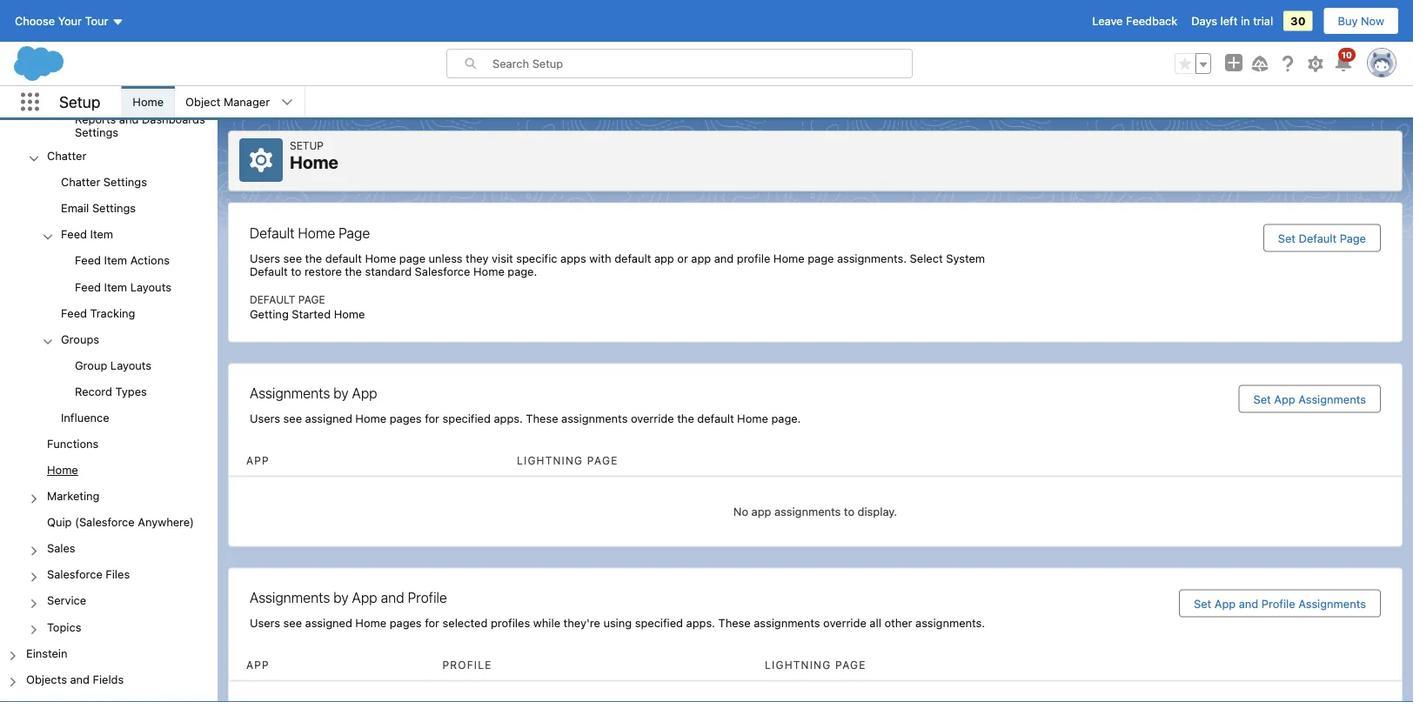 Task type: locate. For each thing, give the bounding box(es) containing it.
item
[[90, 228, 113, 241], [104, 254, 127, 267], [104, 280, 127, 293]]

feed
[[61, 228, 87, 241], [75, 254, 101, 267], [75, 280, 101, 293], [61, 306, 87, 319]]

set for assignments by app
[[1254, 393, 1272, 406]]

feed down feed item link
[[75, 254, 101, 267]]

0 vertical spatial lightning page
[[517, 455, 619, 467]]

see for default home page
[[284, 252, 302, 265]]

1 vertical spatial lightning
[[765, 660, 832, 672]]

1 horizontal spatial app
[[692, 252, 712, 265]]

settings up email settings
[[104, 175, 147, 188]]

profile element
[[425, 651, 748, 681]]

0 horizontal spatial salesforce
[[47, 568, 103, 581]]

0 horizontal spatial home link
[[47, 463, 78, 479]]

Search Setup text field
[[493, 50, 912, 77]]

1 app element from the top
[[229, 446, 500, 477]]

for for assignments by app and profile
[[425, 617, 440, 630]]

feed up groups
[[61, 306, 87, 319]]

apps.
[[494, 412, 523, 425], [687, 617, 716, 630]]

2 horizontal spatial default
[[698, 412, 734, 425]]

1 horizontal spatial home link
[[122, 86, 174, 118]]

buy
[[1339, 14, 1359, 27]]

group for feed item
[[0, 249, 218, 301]]

1 vertical spatial assignments.
[[916, 617, 986, 630]]

to
[[291, 265, 302, 278], [844, 505, 855, 518]]

group containing group layouts
[[0, 353, 218, 406]]

1 vertical spatial app element
[[229, 651, 425, 681]]

to left restore
[[291, 265, 302, 278]]

home link left object
[[122, 86, 174, 118]]

group for groups
[[0, 353, 218, 406]]

to left display.
[[844, 505, 855, 518]]

2 app element from the top
[[229, 651, 425, 681]]

1 horizontal spatial to
[[844, 505, 855, 518]]

0 vertical spatial app element
[[229, 446, 500, 477]]

groups tree item
[[0, 327, 218, 406]]

chatter inside "chatter settings" link
[[61, 175, 100, 188]]

2 horizontal spatial the
[[678, 412, 695, 425]]

assignments. right other
[[916, 617, 986, 630]]

0 vertical spatial assignments
[[562, 412, 628, 425]]

specified
[[443, 412, 491, 425], [635, 617, 684, 630]]

feed item tree item
[[0, 223, 218, 301]]

group layouts
[[75, 359, 152, 372]]

influence
[[61, 411, 109, 424]]

for
[[425, 412, 440, 425], [425, 617, 440, 630]]

item down feed item actions link
[[104, 280, 127, 293]]

1 vertical spatial page.
[[772, 412, 801, 425]]

pages
[[390, 412, 422, 425], [390, 617, 422, 630]]

feed for feed item layouts
[[75, 280, 101, 293]]

feed up feed tracking
[[75, 280, 101, 293]]

and inside users see the default home page unless they visit specific apps with default app or app and profile home page assignments. select system default to restore the standard salesforce home page.
[[715, 252, 734, 265]]

layouts down actions
[[130, 280, 171, 293]]

see for assignments by app
[[284, 412, 302, 425]]

1 vertical spatial users
[[250, 412, 280, 425]]

item down email settings link
[[90, 228, 113, 241]]

they
[[466, 252, 489, 265]]

profile
[[408, 590, 447, 606], [1262, 597, 1296, 610], [443, 660, 492, 672]]

0 vertical spatial apps.
[[494, 412, 523, 425]]

salesforce right standard
[[415, 265, 471, 278]]

see down default home page at left top
[[284, 252, 302, 265]]

0 horizontal spatial page.
[[508, 265, 537, 278]]

marketing
[[47, 490, 100, 503]]

0 horizontal spatial specified
[[443, 412, 491, 425]]

1 horizontal spatial setup
[[290, 139, 324, 151]]

users inside users see the default home page unless they visit specific apps with default app or app and profile home page assignments. select system default to restore the standard salesforce home page.
[[250, 252, 280, 265]]

0 vertical spatial override
[[631, 412, 674, 425]]

1 horizontal spatial apps.
[[687, 617, 716, 630]]

assigned down assignments by app
[[305, 412, 352, 425]]

3 users from the top
[[250, 617, 280, 630]]

1 horizontal spatial set
[[1254, 393, 1272, 406]]

page right profile
[[808, 252, 834, 265]]

layouts up types
[[110, 359, 152, 372]]

1 vertical spatial layouts
[[110, 359, 152, 372]]

choose
[[15, 14, 55, 27]]

salesforce
[[415, 265, 471, 278], [47, 568, 103, 581]]

settings down "chatter settings" link
[[92, 202, 136, 215]]

the
[[305, 252, 322, 265], [345, 265, 362, 278], [678, 412, 695, 425]]

default inside users see the default home page unless they visit specific apps with default app or app and profile home page assignments. select system default to restore the standard salesforce home page.
[[250, 265, 288, 278]]

2 vertical spatial set
[[1195, 597, 1212, 610]]

0 vertical spatial layouts
[[130, 280, 171, 293]]

0 vertical spatial lightning page element
[[500, 446, 1287, 477]]

3 see from the top
[[284, 617, 302, 630]]

0 horizontal spatial set
[[1195, 597, 1212, 610]]

app
[[352, 385, 378, 402], [1275, 393, 1296, 406], [246, 455, 270, 467], [352, 590, 378, 606], [1215, 597, 1237, 610], [246, 660, 270, 672]]

1 horizontal spatial default
[[615, 252, 652, 265]]

app element down assignments by app
[[229, 446, 500, 477]]

1 vertical spatial chatter
[[61, 175, 100, 188]]

users for assignments by app
[[250, 412, 280, 425]]

default
[[250, 225, 295, 241], [1300, 232, 1338, 245], [250, 265, 288, 278], [250, 294, 296, 306]]

days
[[1192, 14, 1218, 27]]

group layouts link
[[75, 359, 152, 374]]

1 pages from the top
[[390, 412, 422, 425]]

item up the feed item layouts
[[104, 254, 127, 267]]

0 vertical spatial lightning
[[517, 455, 584, 467]]

2 pages from the top
[[390, 617, 422, 630]]

0 vertical spatial set
[[1279, 232, 1296, 245]]

0 vertical spatial pages
[[390, 412, 422, 425]]

setup home
[[290, 139, 339, 172]]

setup for setup
[[59, 93, 100, 111]]

1 vertical spatial assignments
[[775, 505, 841, 518]]

1 horizontal spatial salesforce
[[415, 265, 471, 278]]

home
[[133, 95, 164, 108], [290, 152, 339, 172], [298, 225, 335, 241], [365, 252, 396, 265], [774, 252, 805, 265], [474, 265, 505, 278], [334, 308, 365, 321], [356, 412, 387, 425], [738, 412, 769, 425], [47, 463, 78, 477], [356, 617, 387, 630]]

1 for from the top
[[425, 412, 440, 425]]

0 vertical spatial salesforce
[[415, 265, 471, 278]]

item for layouts
[[104, 280, 127, 293]]

setup inside setup home
[[290, 139, 324, 151]]

0 horizontal spatial assignments.
[[838, 252, 907, 265]]

groups link
[[61, 333, 99, 348]]

types
[[115, 385, 147, 398]]

2 vertical spatial item
[[104, 280, 127, 293]]

2 vertical spatial settings
[[92, 202, 136, 215]]

group
[[0, 0, 218, 642], [1175, 53, 1212, 74], [0, 170, 218, 432], [0, 249, 218, 301], [0, 353, 218, 406]]

assignments. left select
[[838, 252, 907, 265]]

setup
[[59, 93, 100, 111], [290, 139, 324, 151]]

1 vertical spatial home link
[[47, 463, 78, 479]]

feed for feed item
[[61, 228, 87, 241]]

10 button
[[1334, 48, 1357, 74]]

settings inside "chatter settings" link
[[104, 175, 147, 188]]

2 vertical spatial see
[[284, 617, 302, 630]]

app right no at the right of page
[[752, 505, 772, 518]]

1 vertical spatial override
[[824, 617, 867, 630]]

0 horizontal spatial these
[[526, 412, 559, 425]]

0 horizontal spatial lightning page
[[517, 455, 619, 467]]

(salesforce
[[75, 516, 135, 529]]

home link inside home tree item
[[47, 463, 78, 479]]

settings inside email settings link
[[92, 202, 136, 215]]

0 vertical spatial settings
[[75, 126, 118, 139]]

record
[[75, 385, 112, 398]]

0 horizontal spatial default
[[325, 252, 362, 265]]

2 users from the top
[[250, 412, 280, 425]]

1 vertical spatial see
[[284, 412, 302, 425]]

0 horizontal spatial page
[[400, 252, 426, 265]]

chatter up the email
[[61, 175, 100, 188]]

0 vertical spatial setup
[[59, 93, 100, 111]]

1 vertical spatial assigned
[[305, 617, 352, 630]]

app element down assignments by app and profile
[[229, 651, 425, 681]]

override
[[631, 412, 674, 425], [824, 617, 867, 630]]

chatter for chatter settings
[[61, 175, 100, 188]]

1 vertical spatial pages
[[390, 617, 422, 630]]

1 vertical spatial lightning page element
[[748, 651, 1319, 681]]

0 horizontal spatial override
[[631, 412, 674, 425]]

0 vertical spatial assigned
[[305, 412, 352, 425]]

item for actions
[[104, 254, 127, 267]]

group containing reports and dashboards settings
[[0, 0, 218, 642]]

1 vertical spatial for
[[425, 617, 440, 630]]

object manager link
[[175, 86, 280, 118]]

profile inside button
[[1262, 597, 1296, 610]]

1 vertical spatial item
[[104, 254, 127, 267]]

default for page
[[615, 252, 652, 265]]

lightning page element
[[500, 446, 1287, 477], [748, 651, 1319, 681]]

sales
[[47, 542, 75, 555]]

0 vertical spatial to
[[291, 265, 302, 278]]

0 vertical spatial chatter
[[47, 149, 86, 162]]

1 vertical spatial set
[[1254, 393, 1272, 406]]

setup for setup home
[[290, 139, 324, 151]]

assigned down assignments by app and profile
[[305, 617, 352, 630]]

2 by from the top
[[334, 590, 349, 606]]

see for assignments by app and profile
[[284, 617, 302, 630]]

1 horizontal spatial page.
[[772, 412, 801, 425]]

2 vertical spatial users
[[250, 617, 280, 630]]

default
[[325, 252, 362, 265], [615, 252, 652, 265], [698, 412, 734, 425]]

selected
[[443, 617, 488, 630]]

settings up chatter link
[[75, 126, 118, 139]]

0 vertical spatial home link
[[122, 86, 174, 118]]

assignments
[[562, 412, 628, 425], [775, 505, 841, 518], [754, 617, 821, 630]]

app inside button
[[1215, 597, 1237, 610]]

group containing feed item actions
[[0, 249, 218, 301]]

set for assignments by app and profile
[[1195, 597, 1212, 610]]

layouts
[[130, 280, 171, 293], [110, 359, 152, 372]]

1 horizontal spatial override
[[824, 617, 867, 630]]

other
[[885, 617, 913, 630]]

0 vertical spatial see
[[284, 252, 302, 265]]

and inside reports and dashboards settings
[[119, 113, 139, 126]]

users
[[250, 252, 280, 265], [250, 412, 280, 425], [250, 617, 280, 630]]

app element
[[229, 446, 500, 477], [229, 651, 425, 681]]

see down assignments by app and profile
[[284, 617, 302, 630]]

0 vertical spatial users
[[250, 252, 280, 265]]

feedback
[[1127, 14, 1178, 27]]

these
[[526, 412, 559, 425], [719, 617, 751, 630]]

app right the or
[[692, 252, 712, 265]]

0 vertical spatial assignments.
[[838, 252, 907, 265]]

by for assignments by app and profile
[[334, 590, 349, 606]]

set for default home page
[[1279, 232, 1296, 245]]

1 vertical spatial setup
[[290, 139, 324, 151]]

see inside users see the default home page unless they visit specific apps with default app or app and profile home page assignments. select system default to restore the standard salesforce home page.
[[284, 252, 302, 265]]

with
[[590, 252, 612, 265]]

2 assigned from the top
[[305, 617, 352, 630]]

app left the or
[[655, 252, 675, 265]]

salesforce up service
[[47, 568, 103, 581]]

no app assignments to display.
[[734, 505, 898, 518]]

0 horizontal spatial lightning
[[517, 455, 584, 467]]

see down assignments by app
[[284, 412, 302, 425]]

0 horizontal spatial to
[[291, 265, 302, 278]]

and inside objects and fields link
[[70, 673, 90, 686]]

to inside users see the default home page unless they visit specific apps with default app or app and profile home page assignments. select system default to restore the standard salesforce home page.
[[291, 265, 302, 278]]

set inside button
[[1254, 393, 1272, 406]]

set app assignments button
[[1239, 385, 1382, 413]]

chatter tree item
[[0, 144, 218, 432]]

1 users from the top
[[250, 252, 280, 265]]

chatter up chatter settings
[[47, 149, 86, 162]]

assignments.
[[838, 252, 907, 265], [916, 617, 986, 630]]

feed down the email
[[61, 228, 87, 241]]

assigned
[[305, 412, 352, 425], [305, 617, 352, 630]]

users see the default home page unless they visit specific apps with default app or app and profile home page assignments. select system default to restore the standard salesforce home page.
[[250, 252, 986, 278]]

2 for from the top
[[425, 617, 440, 630]]

choose your tour
[[15, 14, 108, 27]]

group containing chatter settings
[[0, 170, 218, 432]]

object manager
[[186, 95, 270, 108]]

objects and fields
[[26, 673, 124, 686]]

users for assignments by app and profile
[[250, 617, 280, 630]]

leave feedback link
[[1093, 14, 1178, 27]]

page left unless
[[400, 252, 426, 265]]

1 vertical spatial specified
[[635, 617, 684, 630]]

settings for chatter
[[104, 175, 147, 188]]

1 vertical spatial by
[[334, 590, 349, 606]]

lightning page
[[517, 455, 619, 467], [765, 660, 867, 672]]

page. inside users see the default home page unless they visit specific apps with default app or app and profile home page assignments. select system default to restore the standard salesforce home page.
[[508, 265, 537, 278]]

2 see from the top
[[284, 412, 302, 425]]

1 by from the top
[[334, 385, 349, 402]]

0 vertical spatial page.
[[508, 265, 537, 278]]

actions
[[130, 254, 170, 267]]

0 vertical spatial by
[[334, 385, 349, 402]]

left
[[1221, 14, 1238, 27]]

visit
[[492, 252, 513, 265]]

assignments inside button
[[1299, 393, 1367, 406]]

1 horizontal spatial these
[[719, 617, 751, 630]]

0 horizontal spatial setup
[[59, 93, 100, 111]]

all
[[870, 617, 882, 630]]

2 vertical spatial assignments
[[754, 617, 821, 630]]

sales link
[[47, 542, 75, 558]]

settings inside reports and dashboards settings
[[75, 126, 118, 139]]

1 vertical spatial to
[[844, 505, 855, 518]]

days left in trial
[[1192, 14, 1274, 27]]

1 vertical spatial lightning page
[[765, 660, 867, 672]]

1 vertical spatial these
[[719, 617, 751, 630]]

users see assigned home pages for specified apps. these assignments override the default home page.
[[250, 412, 801, 425]]

1 assigned from the top
[[305, 412, 352, 425]]

assignments. inside users see the default home page unless they visit specific apps with default app or app and profile home page assignments. select system default to restore the standard salesforce home page.
[[838, 252, 907, 265]]

2 horizontal spatial set
[[1279, 232, 1296, 245]]

1 see from the top
[[284, 252, 302, 265]]

0 vertical spatial for
[[425, 412, 440, 425]]

quip
[[47, 516, 72, 529]]

1 horizontal spatial page
[[808, 252, 834, 265]]

home link up marketing
[[47, 463, 78, 479]]

1 vertical spatial settings
[[104, 175, 147, 188]]

einstein link
[[26, 647, 68, 663]]

group for chatter
[[0, 170, 218, 432]]

default inside button
[[1300, 232, 1338, 245]]



Task type: vqa. For each thing, say whether or not it's contained in the screenshot.
Groups
yes



Task type: describe. For each thing, give the bounding box(es) containing it.
quip (salesforce anywhere)
[[47, 516, 194, 529]]

0 horizontal spatial the
[[305, 252, 322, 265]]

0 vertical spatial these
[[526, 412, 559, 425]]

assignments by app
[[250, 385, 378, 402]]

specific
[[517, 252, 558, 265]]

set app and profile assignments
[[1195, 597, 1367, 610]]

salesforce inside users see the default home page unless they visit specific apps with default app or app and profile home page assignments. select system default to restore the standard salesforce home page.
[[415, 265, 471, 278]]

buy now
[[1339, 14, 1385, 27]]

started
[[292, 308, 331, 321]]

users for default home page
[[250, 252, 280, 265]]

they're
[[564, 617, 601, 630]]

1 horizontal spatial the
[[345, 265, 362, 278]]

email settings
[[61, 202, 136, 215]]

default page getting started home
[[250, 294, 365, 321]]

feed item layouts link
[[75, 280, 171, 296]]

record types link
[[75, 385, 147, 401]]

app element for assignments by app and profile
[[229, 651, 425, 681]]

buy now button
[[1324, 7, 1400, 35]]

feed item actions link
[[75, 254, 170, 270]]

assignments by app and profile
[[250, 590, 447, 606]]

2 page from the left
[[808, 252, 834, 265]]

layouts inside groups tree item
[[110, 359, 152, 372]]

profiles
[[491, 617, 530, 630]]

0 horizontal spatial app
[[655, 252, 675, 265]]

topics
[[47, 621, 81, 634]]

by for assignments by app
[[334, 385, 349, 402]]

apps
[[561, 252, 587, 265]]

feed item layouts
[[75, 280, 171, 293]]

10
[[1342, 50, 1353, 60]]

home inside default page getting started home
[[334, 308, 365, 321]]

page inside button
[[1341, 232, 1367, 245]]

2 horizontal spatial app
[[752, 505, 772, 518]]

layouts inside feed item tree item
[[130, 280, 171, 293]]

feed for feed tracking
[[61, 306, 87, 319]]

record types
[[75, 385, 147, 398]]

feed tracking link
[[61, 306, 135, 322]]

or
[[678, 252, 689, 265]]

trial
[[1254, 14, 1274, 27]]

chatter settings link
[[61, 175, 147, 191]]

assignments inside button
[[1299, 597, 1367, 610]]

1 horizontal spatial lightning page
[[765, 660, 867, 672]]

default inside default page getting started home
[[250, 294, 296, 306]]

email settings link
[[61, 202, 136, 217]]

functions link
[[47, 437, 99, 453]]

pages for assignments by app
[[390, 412, 422, 425]]

assigned for assignments by app and profile
[[305, 617, 352, 630]]

object
[[186, 95, 221, 108]]

your
[[58, 14, 82, 27]]

set app assignments
[[1254, 393, 1367, 406]]

functions
[[47, 437, 99, 450]]

default home page
[[250, 225, 370, 241]]

feed item
[[61, 228, 113, 241]]

quip (salesforce anywhere) link
[[47, 516, 194, 532]]

tour
[[85, 14, 108, 27]]

leave feedback
[[1093, 14, 1178, 27]]

home inside home tree item
[[47, 463, 78, 477]]

1 page from the left
[[400, 252, 426, 265]]

files
[[106, 568, 130, 581]]

groups
[[61, 333, 99, 346]]

system
[[947, 252, 986, 265]]

objects and fields link
[[26, 673, 124, 689]]

anywhere)
[[138, 516, 194, 529]]

for for assignments by app
[[425, 412, 440, 425]]

assigned for assignments by app
[[305, 412, 352, 425]]

objects
[[26, 673, 67, 686]]

choose your tour button
[[14, 7, 125, 35]]

leave
[[1093, 14, 1124, 27]]

feed item actions
[[75, 254, 170, 267]]

using
[[604, 617, 632, 630]]

group
[[75, 359, 107, 372]]

set default page button
[[1264, 224, 1382, 252]]

1 horizontal spatial assignments.
[[916, 617, 986, 630]]

topics link
[[47, 621, 81, 636]]

now
[[1362, 14, 1385, 27]]

dashboards
[[142, 113, 205, 126]]

marketing link
[[47, 490, 100, 505]]

service link
[[47, 594, 86, 610]]

users see assigned home pages for selected profiles while they're using specified apps. these assignments override all other assignments.
[[250, 617, 986, 630]]

reports
[[75, 113, 116, 126]]

set app and profile assignments button
[[1180, 590, 1382, 618]]

0 vertical spatial item
[[90, 228, 113, 241]]

standard
[[365, 265, 412, 278]]

getting
[[250, 308, 289, 321]]

in
[[1242, 14, 1251, 27]]

app inside button
[[1275, 393, 1296, 406]]

reports and dashboards settings link
[[75, 113, 218, 139]]

0 vertical spatial specified
[[443, 412, 491, 425]]

service
[[47, 594, 86, 607]]

set default page
[[1279, 232, 1367, 245]]

1 vertical spatial apps.
[[687, 617, 716, 630]]

pages for assignments by app and profile
[[390, 617, 422, 630]]

email
[[61, 202, 89, 215]]

salesforce files
[[47, 568, 130, 581]]

manager
[[224, 95, 270, 108]]

feed tracking
[[61, 306, 135, 319]]

settings for email
[[92, 202, 136, 215]]

page inside default page getting started home
[[298, 294, 325, 306]]

restore
[[305, 265, 342, 278]]

1 vertical spatial salesforce
[[47, 568, 103, 581]]

and inside the set app and profile assignments button
[[1240, 597, 1259, 610]]

0 horizontal spatial apps.
[[494, 412, 523, 425]]

feed for feed item actions
[[75, 254, 101, 267]]

while
[[534, 617, 561, 630]]

default for app
[[698, 412, 734, 425]]

salesforce files link
[[47, 568, 130, 584]]

einstein
[[26, 647, 68, 660]]

chatter settings
[[61, 175, 147, 188]]

1 horizontal spatial lightning
[[765, 660, 832, 672]]

chatter for chatter link
[[47, 149, 86, 162]]

unless
[[429, 252, 463, 265]]

display.
[[858, 505, 898, 518]]

feed item link
[[61, 228, 113, 244]]

home tree item
[[0, 458, 218, 484]]

no
[[734, 505, 749, 518]]

app element for assignments by app
[[229, 446, 500, 477]]

30
[[1291, 14, 1306, 27]]

1 horizontal spatial specified
[[635, 617, 684, 630]]

reports and dashboards settings
[[75, 113, 205, 139]]

chatter link
[[47, 149, 86, 165]]



